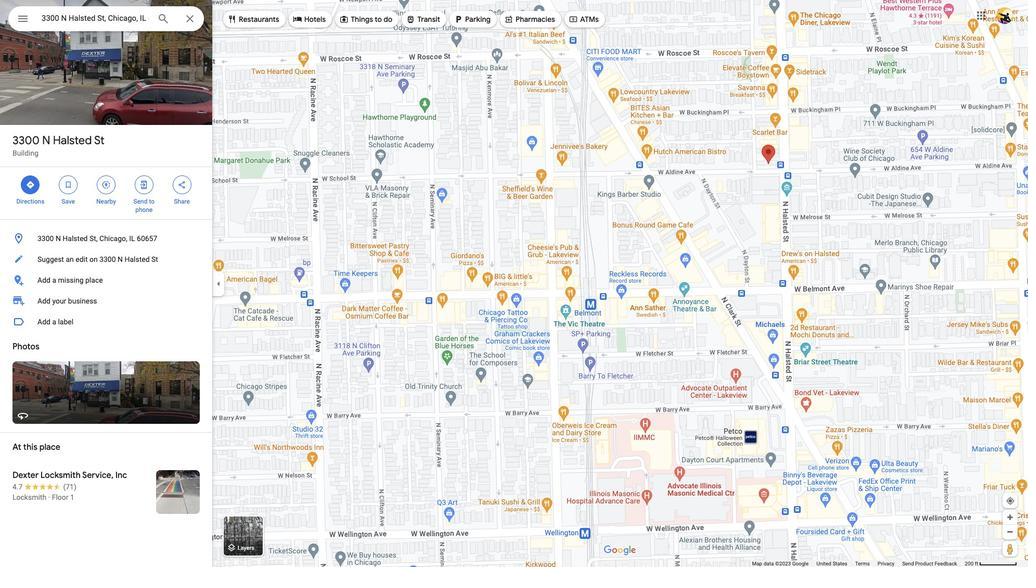 Task type: vqa. For each thing, say whether or not it's contained in the screenshot.
Prices
no



Task type: locate. For each thing, give the bounding box(es) containing it.
to
[[375, 15, 382, 24], [149, 198, 155, 205]]

atms
[[581, 15, 599, 24]]

building
[[12, 149, 39, 157]]

pharmacies
[[516, 15, 556, 24]]


[[139, 179, 149, 191]]

4.7
[[12, 483, 23, 491]]

add
[[37, 276, 50, 284], [37, 297, 50, 305], [37, 318, 50, 326]]

dexter locksmith service, inc
[[12, 470, 127, 481]]

 atms
[[569, 14, 599, 25]]

zoom in image
[[1007, 513, 1015, 521]]

parking
[[466, 15, 491, 24]]

suggest
[[37, 255, 64, 263]]

0 vertical spatial 3300
[[12, 133, 40, 148]]

3300 inside suggest an edit on 3300 n halsted st button
[[100, 255, 116, 263]]

privacy button
[[878, 560, 895, 567]]

send inside button
[[903, 561, 915, 567]]

nearby
[[96, 198, 116, 205]]

add your business link
[[0, 291, 212, 311]]

layers
[[238, 545, 255, 552]]

collapse side panel image
[[213, 278, 224, 289]]

send left product
[[903, 561, 915, 567]]

 parking
[[454, 14, 491, 25]]

halsted left st,
[[63, 234, 88, 243]]

send to phone
[[134, 198, 155, 213]]

add left label
[[37, 318, 50, 326]]

None field
[[42, 12, 149, 24]]


[[293, 14, 302, 25]]

1 horizontal spatial send
[[903, 561, 915, 567]]

united
[[817, 561, 832, 567]]

place down on on the top
[[85, 276, 103, 284]]

data
[[764, 561, 775, 567]]

locksmith
[[41, 470, 81, 481], [12, 493, 46, 501]]

3300 N Halsted St, Chicago, IL 60657 field
[[8, 6, 204, 31]]

show street view coverage image
[[1003, 541, 1019, 557]]

2 horizontal spatial n
[[118, 255, 123, 263]]

label
[[58, 318, 74, 326]]

halsted
[[53, 133, 92, 148], [63, 234, 88, 243], [125, 255, 150, 263]]

n for st,
[[56, 234, 61, 243]]

halsted up 
[[53, 133, 92, 148]]

200
[[966, 561, 974, 567]]

things
[[351, 15, 373, 24]]

photos
[[12, 342, 39, 352]]

3300 n halsted st building
[[12, 133, 105, 157]]

a inside add a missing place button
[[52, 276, 56, 284]]

0 horizontal spatial send
[[134, 198, 148, 205]]

hotels
[[304, 15, 326, 24]]

0 horizontal spatial place
[[39, 442, 60, 452]]

to inside  things to do
[[375, 15, 382, 24]]

0 vertical spatial halsted
[[53, 133, 92, 148]]

0 vertical spatial st
[[94, 133, 105, 148]]

0 horizontal spatial to
[[149, 198, 155, 205]]

0 vertical spatial place
[[85, 276, 103, 284]]

©2023
[[776, 561, 792, 567]]

locksmith up (71)
[[41, 470, 81, 481]]

halsted down il on the left top
[[125, 255, 150, 263]]

1 vertical spatial halsted
[[63, 234, 88, 243]]

3 add from the top
[[37, 318, 50, 326]]


[[569, 14, 578, 25]]

add for add your business
[[37, 297, 50, 305]]

chicago,
[[99, 234, 127, 243]]

at
[[12, 442, 21, 452]]

0 vertical spatial a
[[52, 276, 56, 284]]

place inside button
[[85, 276, 103, 284]]

3300 inside 3300 n halsted st building
[[12, 133, 40, 148]]


[[505, 14, 514, 25]]

st
[[94, 133, 105, 148], [152, 255, 158, 263]]

3300 for st
[[12, 133, 40, 148]]

do
[[384, 15, 393, 24]]

1 vertical spatial place
[[39, 442, 60, 452]]

to inside send to phone
[[149, 198, 155, 205]]

1 vertical spatial n
[[56, 234, 61, 243]]

2 vertical spatial add
[[37, 318, 50, 326]]

halsted inside 3300 n halsted st building
[[53, 133, 92, 148]]

n inside 3300 n halsted st building
[[42, 133, 50, 148]]

n
[[42, 133, 50, 148], [56, 234, 61, 243], [118, 255, 123, 263]]

add down the suggest
[[37, 276, 50, 284]]

200 ft
[[966, 561, 979, 567]]

n inside 3300 n halsted st, chicago, il 60657 button
[[56, 234, 61, 243]]

add your business
[[37, 297, 97, 305]]

dexter
[[12, 470, 39, 481]]

your
[[52, 297, 66, 305]]

1 vertical spatial a
[[52, 318, 56, 326]]

3300
[[12, 133, 40, 148], [37, 234, 54, 243], [100, 255, 116, 263]]

send
[[134, 198, 148, 205], [903, 561, 915, 567]]

a left label
[[52, 318, 56, 326]]

share
[[174, 198, 190, 205]]

terms button
[[856, 560, 871, 567]]

0 vertical spatial add
[[37, 276, 50, 284]]

st up  at left top
[[94, 133, 105, 148]]

a inside add a label button
[[52, 318, 56, 326]]

1 horizontal spatial to
[[375, 15, 382, 24]]

to up phone
[[149, 198, 155, 205]]

st down 60657
[[152, 255, 158, 263]]

 restaurants
[[228, 14, 279, 25]]

2 a from the top
[[52, 318, 56, 326]]

1 vertical spatial st
[[152, 255, 158, 263]]

0 vertical spatial send
[[134, 198, 148, 205]]

send inside send to phone
[[134, 198, 148, 205]]

1 vertical spatial send
[[903, 561, 915, 567]]


[[228, 14, 237, 25]]

0 horizontal spatial n
[[42, 133, 50, 148]]

st inside 3300 n halsted st building
[[94, 133, 105, 148]]

privacy
[[878, 561, 895, 567]]

place right this
[[39, 442, 60, 452]]

place
[[85, 276, 103, 284], [39, 442, 60, 452]]

2 vertical spatial n
[[118, 255, 123, 263]]

add left the your
[[37, 297, 50, 305]]

1
[[70, 493, 74, 501]]

send up phone
[[134, 198, 148, 205]]

1 horizontal spatial st
[[152, 255, 158, 263]]

locksmith down 4.7
[[12, 493, 46, 501]]

to left the do on the left of the page
[[375, 15, 382, 24]]

·
[[48, 493, 50, 501]]

n inside suggest an edit on 3300 n halsted st button
[[118, 255, 123, 263]]

1 add from the top
[[37, 276, 50, 284]]

1 horizontal spatial n
[[56, 234, 61, 243]]

1 vertical spatial add
[[37, 297, 50, 305]]

3300 for st,
[[37, 234, 54, 243]]

0 vertical spatial n
[[42, 133, 50, 148]]

3300 right on on the top
[[100, 255, 116, 263]]

a left missing
[[52, 276, 56, 284]]

3300 n halsted st, chicago, il 60657 button
[[0, 228, 212, 249]]

1 vertical spatial 3300
[[37, 234, 54, 243]]

2 vertical spatial 3300
[[100, 255, 116, 263]]

1 horizontal spatial place
[[85, 276, 103, 284]]

missing
[[58, 276, 84, 284]]


[[340, 14, 349, 25]]

footer containing map data ©2023 google
[[753, 560, 966, 567]]

1 vertical spatial to
[[149, 198, 155, 205]]

3300 inside 3300 n halsted st, chicago, il 60657 button
[[37, 234, 54, 243]]

2 add from the top
[[37, 297, 50, 305]]

3300 up the suggest
[[37, 234, 54, 243]]

st inside button
[[152, 255, 158, 263]]

google account: ben nelson  
(ben.nelson1980@gmail.com) image
[[997, 7, 1014, 24]]

footer
[[753, 560, 966, 567]]

google
[[793, 561, 809, 567]]

a
[[52, 276, 56, 284], [52, 318, 56, 326]]


[[406, 14, 416, 25]]

1 a from the top
[[52, 276, 56, 284]]

0 vertical spatial to
[[375, 15, 382, 24]]

il
[[129, 234, 135, 243]]

3300 up building
[[12, 133, 40, 148]]

halsted for st,
[[63, 234, 88, 243]]

0 horizontal spatial st
[[94, 133, 105, 148]]



Task type: describe. For each thing, give the bounding box(es) containing it.
transit
[[418, 15, 441, 24]]

zoom out image
[[1007, 528, 1015, 536]]

 button
[[8, 6, 37, 33]]

a for label
[[52, 318, 56, 326]]

 hotels
[[293, 14, 326, 25]]

(71)
[[63, 483, 76, 491]]

google maps element
[[0, 0, 1029, 567]]


[[17, 11, 29, 26]]

3300 n halsted st, chicago, il 60657
[[37, 234, 157, 243]]

add a missing place button
[[0, 270, 212, 291]]

floor
[[52, 493, 69, 501]]

none field inside 3300 n halsted st, chicago, il 60657 field
[[42, 12, 149, 24]]

on
[[90, 255, 98, 263]]

60657
[[137, 234, 157, 243]]

add a label button
[[0, 311, 212, 332]]

states
[[833, 561, 848, 567]]

4.7 stars 71 reviews image
[[12, 482, 76, 492]]

ft
[[976, 561, 979, 567]]

this
[[23, 442, 38, 452]]

united states button
[[817, 560, 848, 567]]

add for add a missing place
[[37, 276, 50, 284]]

locksmith · floor 1
[[12, 493, 74, 501]]

map data ©2023 google
[[753, 561, 809, 567]]

phone
[[135, 206, 153, 213]]


[[177, 179, 187, 191]]

 search field
[[8, 6, 204, 33]]

actions for 3300 n halsted st region
[[0, 167, 212, 219]]

add a label
[[37, 318, 74, 326]]

an
[[66, 255, 74, 263]]

directions
[[16, 198, 44, 205]]

 things to do
[[340, 14, 393, 25]]


[[64, 179, 73, 191]]

footer inside google maps element
[[753, 560, 966, 567]]


[[26, 179, 35, 191]]

suggest an edit on 3300 n halsted st
[[37, 255, 158, 263]]

send for send to phone
[[134, 198, 148, 205]]

at this place
[[12, 442, 60, 452]]

200 ft button
[[966, 561, 1018, 567]]

2 vertical spatial halsted
[[125, 255, 150, 263]]

n for st
[[42, 133, 50, 148]]

st,
[[90, 234, 98, 243]]

send for send product feedback
[[903, 561, 915, 567]]

service,
[[82, 470, 114, 481]]


[[454, 14, 463, 25]]

product
[[916, 561, 934, 567]]

restaurants
[[239, 15, 279, 24]]

3300 n halsted st main content
[[0, 0, 212, 567]]

business
[[68, 297, 97, 305]]

edit
[[76, 255, 88, 263]]

suggest an edit on 3300 n halsted st button
[[0, 249, 212, 270]]

united states
[[817, 561, 848, 567]]

1 vertical spatial locksmith
[[12, 493, 46, 501]]

send product feedback button
[[903, 560, 958, 567]]


[[102, 179, 111, 191]]

terms
[[856, 561, 871, 567]]

add for add a label
[[37, 318, 50, 326]]

feedback
[[935, 561, 958, 567]]

 pharmacies
[[505, 14, 556, 25]]

add a missing place
[[37, 276, 103, 284]]

send product feedback
[[903, 561, 958, 567]]

show your location image
[[1007, 496, 1016, 506]]

map
[[753, 561, 763, 567]]

inc
[[115, 470, 127, 481]]

 transit
[[406, 14, 441, 25]]

0 vertical spatial locksmith
[[41, 470, 81, 481]]

a for missing
[[52, 276, 56, 284]]

halsted for st
[[53, 133, 92, 148]]

save
[[62, 198, 75, 205]]



